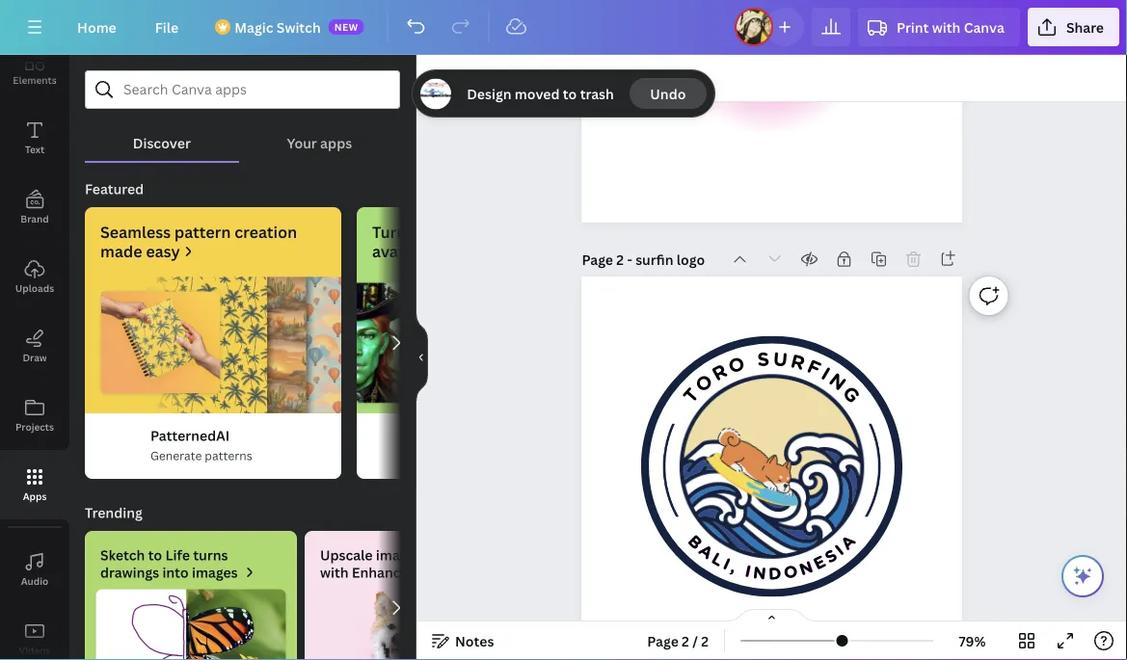 Task type: locate. For each thing, give the bounding box(es) containing it.
1 vertical spatial to
[[148, 546, 162, 565]]

life
[[165, 546, 190, 565]]

1 horizontal spatial images
[[376, 546, 422, 565]]

1 horizontal spatial r
[[789, 350, 808, 376]]

s inside i n d o n e s
[[821, 546, 841, 568]]

text
[[475, 241, 504, 262]]

page inside button
[[647, 632, 679, 651]]

to
[[563, 85, 577, 103], [148, 546, 162, 565]]

using
[[431, 241, 471, 262], [425, 546, 460, 565]]

into inside turn faces into talking avatars using text
[[454, 222, 484, 243]]

n
[[825, 369, 851, 396], [797, 558, 816, 581], [752, 564, 768, 585]]

elements button
[[0, 34, 69, 103]]

1 horizontal spatial o
[[726, 352, 748, 379]]

creation
[[235, 222, 297, 243]]

design moved to trash
[[467, 85, 614, 103]]

1 horizontal spatial into
[[454, 222, 484, 243]]

0 vertical spatial page
[[582, 251, 613, 269]]

sketch
[[100, 546, 145, 565]]

page 2 / 2 button
[[640, 626, 717, 657]]

0 vertical spatial into
[[454, 222, 484, 243]]

0 horizontal spatial with
[[320, 564, 349, 582]]

patternedai image
[[85, 277, 341, 414]]

1 vertical spatial using
[[425, 546, 460, 565]]

1 d from the left
[[769, 565, 782, 585]]

0 vertical spatial s
[[757, 348, 771, 372]]

2 right the /
[[701, 632, 709, 651]]

,
[[728, 558, 740, 578]]

2 horizontal spatial n
[[825, 369, 851, 396]]

your apps
[[287, 134, 352, 152]]

to left life
[[148, 546, 162, 565]]

with
[[932, 18, 961, 36], [320, 564, 349, 582]]

0 vertical spatial using
[[431, 241, 471, 262]]

page
[[582, 251, 613, 269], [647, 632, 679, 651]]

page left the /
[[647, 632, 679, 651]]

a left ,
[[695, 541, 718, 565]]

puppetry image
[[357, 277, 613, 414], [372, 429, 411, 468]]

images right life
[[192, 564, 238, 582]]

share
[[1067, 18, 1104, 36]]

Search Canva apps search field
[[123, 71, 362, 108]]

i left g
[[818, 363, 835, 386]]

u
[[773, 348, 789, 372]]

seamless pattern creation made easy
[[100, 222, 297, 262]]

s inside s u r f i n
[[757, 348, 771, 372]]

canva assistant image
[[1072, 565, 1095, 588]]

r
[[789, 350, 808, 376], [708, 360, 731, 387]]

ai
[[463, 546, 477, 565]]

into
[[454, 222, 484, 243], [162, 564, 189, 582]]

moved
[[515, 85, 560, 103]]

1 vertical spatial s
[[821, 546, 841, 568]]

videos button
[[0, 605, 69, 661]]

2 horizontal spatial 2
[[701, 632, 709, 651]]

s u r f i n
[[757, 348, 851, 396]]

turn faces into talking avatars using text
[[372, 222, 538, 262]]

main menu bar
[[0, 0, 1127, 55]]

to left trash
[[563, 85, 577, 103]]

0 horizontal spatial page
[[582, 251, 613, 269]]

1 horizontal spatial 2
[[682, 632, 690, 651]]

d
[[769, 565, 782, 585], [769, 565, 782, 585]]

uploads button
[[0, 242, 69, 312]]

new
[[334, 20, 359, 33]]

made
[[100, 241, 142, 262]]

a inside a l i ,
[[695, 541, 718, 565]]

0 horizontal spatial s
[[757, 348, 771, 372]]

-
[[627, 251, 633, 269]]

upscale images using ai with enhancer
[[320, 546, 477, 582]]

0 horizontal spatial to
[[148, 546, 162, 565]]

audio
[[21, 575, 49, 588]]

a
[[837, 532, 860, 555], [695, 541, 718, 565]]

patternedai generate patterns
[[150, 427, 252, 464]]

undo
[[650, 84, 686, 103]]

brand
[[21, 212, 49, 225]]

draw
[[23, 351, 47, 364]]

images inside sketch to life turns drawings into images
[[192, 564, 238, 582]]

trending
[[85, 504, 143, 522]]

1 horizontal spatial with
[[932, 18, 961, 36]]

1 horizontal spatial n
[[797, 558, 816, 581]]

images right upscale
[[376, 546, 422, 565]]

b
[[684, 532, 707, 554]]

i inside s u r f i n
[[818, 363, 835, 386]]

1 horizontal spatial to
[[563, 85, 577, 103]]

position button
[[424, 63, 494, 94]]

notes
[[455, 632, 494, 651]]

2 for /
[[682, 632, 690, 651]]

s
[[757, 348, 771, 372], [821, 546, 841, 568]]

apps button
[[0, 450, 69, 520]]

i
[[818, 363, 835, 386], [831, 542, 848, 561], [721, 555, 734, 575], [744, 562, 753, 583]]

/
[[693, 632, 698, 651]]

0 horizontal spatial a
[[695, 541, 718, 565]]

2 left the -
[[617, 251, 624, 269]]

featured
[[85, 180, 144, 198]]

1 vertical spatial page
[[647, 632, 679, 651]]

0 horizontal spatial 2
[[617, 251, 624, 269]]

79% button
[[941, 626, 1004, 657]]

r right the u
[[789, 350, 808, 376]]

i left i n d o n e s
[[721, 555, 734, 575]]

design
[[467, 85, 512, 103]]

d inside i n d o n e s
[[769, 565, 782, 585]]

magic switch
[[235, 18, 321, 36]]

0 horizontal spatial r
[[708, 360, 731, 387]]

0 vertical spatial to
[[563, 85, 577, 103]]

0 horizontal spatial n
[[752, 564, 768, 585]]

generate
[[150, 448, 202, 464]]

share button
[[1028, 8, 1120, 46]]

apps
[[23, 490, 47, 503]]

hide image
[[416, 312, 428, 404]]

with inside upscale images using ai with enhancer
[[320, 564, 349, 582]]

1 horizontal spatial page
[[647, 632, 679, 651]]

r right t on the right
[[708, 360, 731, 387]]

pattern
[[174, 222, 231, 243]]

show pages image
[[726, 609, 818, 624]]

using inside upscale images using ai with enhancer
[[425, 546, 460, 565]]

into left turns
[[162, 564, 189, 582]]

text button
[[0, 103, 69, 173]]

n up show pages image
[[797, 558, 816, 581]]

n right f
[[825, 369, 851, 396]]

i inside a l i ,
[[721, 555, 734, 575]]

with left enhancer
[[320, 564, 349, 582]]

1 vertical spatial into
[[162, 564, 189, 582]]

0 horizontal spatial into
[[162, 564, 189, 582]]

a right e
[[837, 532, 860, 555]]

0 vertical spatial with
[[932, 18, 961, 36]]

n inside s u r f i n
[[825, 369, 851, 396]]

circle icon image
[[663, 358, 881, 576]]

1 horizontal spatial a
[[837, 532, 860, 555]]

into right faces
[[454, 222, 484, 243]]

status
[[413, 70, 715, 117]]

2
[[617, 251, 624, 269], [682, 632, 690, 651], [701, 632, 709, 651]]

1 horizontal spatial s
[[821, 546, 841, 568]]

n right ,
[[752, 564, 768, 585]]

draw button
[[0, 312, 69, 381]]

using left ai
[[425, 546, 460, 565]]

with right print
[[932, 18, 961, 36]]

images
[[376, 546, 422, 565], [192, 564, 238, 582]]

patterns
[[205, 448, 252, 464]]

1 vertical spatial with
[[320, 564, 349, 582]]

2 left the /
[[682, 632, 690, 651]]

0 horizontal spatial images
[[192, 564, 238, 582]]

2 horizontal spatial o
[[782, 562, 800, 584]]

0 horizontal spatial o
[[691, 370, 718, 398]]

i right ,
[[744, 562, 753, 583]]

drawings
[[100, 564, 159, 582]]

0 vertical spatial puppetry image
[[357, 277, 613, 414]]

page left the -
[[582, 251, 613, 269]]

o r o
[[691, 352, 748, 398]]

using left text
[[431, 241, 471, 262]]

upscale
[[320, 546, 373, 565]]

o
[[726, 352, 748, 379], [691, 370, 718, 398], [782, 562, 800, 584]]



Task type: vqa. For each thing, say whether or not it's contained in the screenshot.
the Jennifer
no



Task type: describe. For each thing, give the bounding box(es) containing it.
2 d from the left
[[769, 565, 782, 585]]

home link
[[62, 8, 132, 46]]

i inside i n d o n e s
[[744, 562, 753, 583]]

with inside dropdown button
[[932, 18, 961, 36]]

magic
[[235, 18, 273, 36]]

seamless
[[100, 222, 171, 243]]

outline of half a butterfly on the left, transformed into a vibrant image on the right. illustrates the app's sketch-to-image feature. image
[[85, 589, 297, 661]]

using inside turn faces into talking avatars using text
[[431, 241, 471, 262]]

2 for -
[[617, 251, 624, 269]]

turns
[[193, 546, 228, 565]]

a for a l i ,
[[695, 541, 718, 565]]

t
[[679, 384, 704, 409]]

your apps button
[[239, 109, 400, 161]]

page 2 / 2
[[647, 632, 709, 651]]

l
[[709, 549, 727, 572]]

talking
[[487, 222, 538, 243]]

patternedai
[[150, 427, 230, 445]]

enhancer
[[352, 564, 414, 582]]

trash
[[580, 85, 614, 103]]

status containing undo
[[413, 70, 715, 117]]

e
[[811, 552, 829, 575]]

1 vertical spatial puppetry image
[[372, 429, 411, 468]]

easy
[[146, 241, 180, 262]]

i right e
[[831, 542, 848, 561]]

uploads
[[15, 282, 54, 295]]

to inside sketch to life turns drawings into images
[[148, 546, 162, 565]]

switch
[[277, 18, 321, 36]]

projects button
[[0, 381, 69, 450]]

page for page 2 -
[[582, 251, 613, 269]]

home
[[77, 18, 116, 36]]

canva
[[964, 18, 1005, 36]]

f
[[804, 356, 825, 381]]

Page title text field
[[636, 250, 707, 270]]

faces
[[410, 222, 450, 243]]

a l i ,
[[695, 541, 740, 578]]

apps
[[320, 134, 352, 152]]

r inside o r o
[[708, 360, 731, 387]]

file button
[[140, 8, 194, 46]]

projects
[[15, 421, 54, 434]]

images inside upscale images using ai with enhancer
[[376, 546, 422, 565]]

r inside s u r f i n
[[789, 350, 808, 376]]

print with canva
[[897, 18, 1005, 36]]

avatars
[[372, 241, 428, 262]]

o inside i n d o n e s
[[782, 562, 800, 584]]

notes button
[[424, 626, 502, 657]]

elements
[[13, 73, 57, 86]]

i n d o n e s
[[744, 546, 841, 585]]

a picture of a dog's face vertically divided into two parts. face's left side is blurry and right side is clear. image
[[305, 589, 517, 661]]

into inside sketch to life turns drawings into images
[[162, 564, 189, 582]]

undo button
[[630, 78, 707, 109]]

audio button
[[0, 535, 69, 605]]

79%
[[959, 632, 986, 651]]

your
[[287, 134, 317, 152]]

turn
[[372, 222, 406, 243]]

videos
[[19, 644, 51, 657]]

brand button
[[0, 173, 69, 242]]

page for page 2 / 2
[[647, 632, 679, 651]]

file
[[155, 18, 179, 36]]

text
[[25, 143, 44, 156]]

page 2 -
[[582, 251, 636, 269]]

sketch to life turns drawings into images
[[100, 546, 238, 582]]

turn faces into talking avatars using text button
[[349, 207, 613, 479]]

g
[[838, 382, 865, 409]]

discover
[[133, 134, 191, 152]]

print with canva button
[[858, 8, 1020, 46]]

discover button
[[85, 109, 239, 161]]

a for a
[[837, 532, 860, 555]]

position
[[432, 69, 486, 87]]

print
[[897, 18, 929, 36]]



